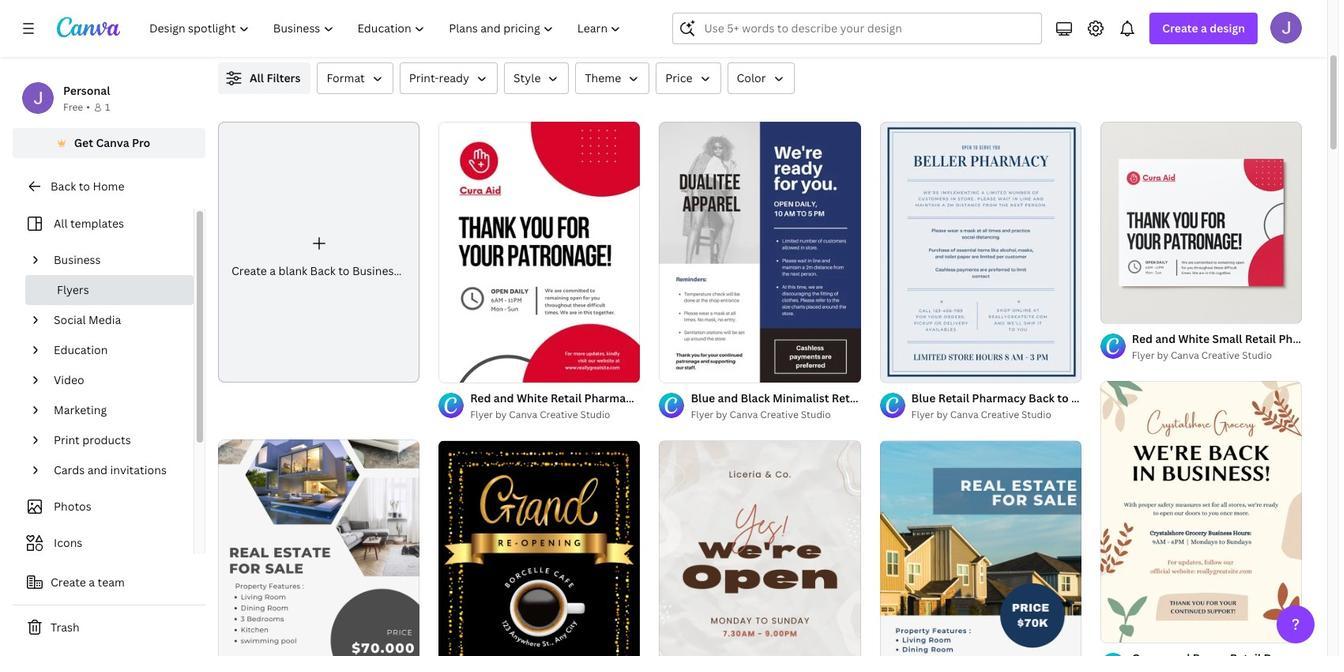 Task type: locate. For each thing, give the bounding box(es) containing it.
personal
[[63, 83, 110, 98]]

a left design
[[1202, 21, 1208, 36]]

0 horizontal spatial pharmacy
[[585, 391, 639, 406]]

free •
[[63, 100, 90, 114]]

video
[[54, 372, 84, 387]]

retail
[[551, 391, 582, 406], [939, 391, 970, 406]]

social media link
[[47, 305, 184, 335]]

canva
[[96, 135, 129, 150], [1171, 349, 1200, 362], [509, 408, 538, 422], [730, 408, 758, 422], [951, 408, 979, 422]]

and right the cards
[[87, 462, 108, 477]]

1 vertical spatial templates
[[70, 216, 124, 231]]

1 of 2 for right 1 of 2 'link'
[[1112, 623, 1134, 635]]

retail right the white
[[551, 391, 582, 406]]

and
[[494, 391, 514, 406], [87, 462, 108, 477]]

flyer inside blue retail pharmacy back to business flyers flyer by canva creative studio
[[912, 408, 935, 422]]

photos link
[[22, 492, 184, 522]]

2
[[467, 365, 472, 377], [1130, 623, 1134, 635]]

flyer inside red and white retail pharmacy back to business flyers flyer by canva creative studio
[[470, 408, 493, 422]]

creative inside red and white retail pharmacy back to business flyers flyer by canva creative studio
[[540, 408, 578, 422]]

1 horizontal spatial retail
[[939, 391, 970, 406]]

templates
[[236, 85, 290, 100], [70, 216, 124, 231]]

create left design
[[1163, 21, 1199, 36]]

a for team
[[89, 575, 95, 590]]

0 vertical spatial 2
[[467, 365, 472, 377]]

a inside create a team button
[[89, 575, 95, 590]]

retail right the blue
[[939, 391, 970, 406]]

price
[[666, 70, 693, 85]]

create inside 'dropdown button'
[[1163, 21, 1199, 36]]

0 horizontal spatial create
[[51, 575, 86, 590]]

0 vertical spatial and
[[494, 391, 514, 406]]

blank
[[279, 263, 308, 278]]

to
[[79, 179, 90, 194], [338, 263, 350, 278], [670, 391, 681, 406], [1058, 391, 1069, 406]]

by
[[1158, 349, 1169, 362], [496, 408, 507, 422], [716, 408, 728, 422], [937, 408, 948, 422]]

0 horizontal spatial all
[[54, 216, 68, 231]]

1 horizontal spatial all
[[250, 70, 264, 85]]

0 vertical spatial create
[[1163, 21, 1199, 36]]

1 pharmacy from the left
[[585, 391, 639, 406]]

1 vertical spatial 2
[[1130, 623, 1134, 635]]

marketing link
[[47, 395, 184, 425]]

flyer
[[402, 263, 429, 278], [1133, 349, 1155, 362], [470, 408, 493, 422], [691, 408, 714, 422], [912, 408, 935, 422]]

0 vertical spatial templates
[[236, 85, 290, 100]]

0 horizontal spatial templates
[[70, 216, 124, 231]]

marketing
[[54, 402, 107, 417]]

white and black simple real estate flyer image
[[218, 440, 420, 656]]

invitations
[[110, 462, 167, 477]]

pharmacy
[[585, 391, 639, 406], [973, 391, 1027, 406]]

back to home
[[51, 179, 124, 194]]

1
[[105, 100, 110, 114], [1112, 304, 1117, 316], [450, 365, 455, 377], [1112, 623, 1117, 635]]

1 horizontal spatial a
[[270, 263, 276, 278]]

all inside button
[[250, 70, 264, 85]]

create a team button
[[13, 567, 206, 598]]

icons link
[[22, 528, 184, 558]]

all filters button
[[218, 62, 311, 94]]

media
[[89, 312, 121, 327]]

filters
[[267, 70, 301, 85]]

None search field
[[673, 13, 1043, 44]]

2 horizontal spatial create
[[1163, 21, 1199, 36]]

create left blank
[[232, 263, 267, 278]]

1 of 2 link
[[439, 122, 641, 384], [1101, 381, 1303, 642]]

0 horizontal spatial a
[[89, 575, 95, 590]]

0 horizontal spatial and
[[87, 462, 108, 477]]

1 of 2
[[450, 365, 472, 377], [1112, 623, 1134, 635]]

all for all templates
[[54, 216, 68, 231]]

1 horizontal spatial templates
[[236, 85, 290, 100]]

white
[[517, 391, 548, 406]]

1 of 3 link
[[1101, 122, 1303, 323]]

1 for left 1 of 2 'link'
[[450, 365, 455, 377]]

and for cards
[[87, 462, 108, 477]]

templates for all templates
[[70, 216, 124, 231]]

blue
[[912, 391, 936, 406]]

1 vertical spatial 1 of 2
[[1112, 623, 1134, 635]]

0 vertical spatial flyer by canva creative studio
[[1133, 349, 1273, 362]]

1 vertical spatial and
[[87, 462, 108, 477]]

team
[[98, 575, 125, 590]]

flyer by canva creative studio
[[1133, 349, 1273, 362], [691, 408, 831, 422]]

get canva pro
[[74, 135, 150, 150]]

pharmacy inside red and white retail pharmacy back to business flyers flyer by canva creative studio
[[585, 391, 639, 406]]

0 horizontal spatial flyers
[[57, 282, 89, 297]]

icons
[[54, 535, 82, 550]]

pharmacy right the white
[[585, 391, 639, 406]]

2 vertical spatial create
[[51, 575, 86, 590]]

trash link
[[13, 612, 206, 643]]

1 horizontal spatial 2
[[1130, 623, 1134, 635]]

cream and brown retail department store back to business flyers image
[[1101, 381, 1303, 642]]

0 vertical spatial of
[[1119, 304, 1128, 316]]

free
[[63, 100, 83, 114]]

back inside red and white retail pharmacy back to business flyers flyer by canva creative studio
[[641, 391, 667, 406]]

0 horizontal spatial flyer by canva creative studio
[[691, 408, 831, 422]]

to inside red and white retail pharmacy back to business flyers flyer by canva creative studio
[[670, 391, 681, 406]]

blue retail pharmacy back to business flyers image
[[880, 122, 1082, 383]]

3
[[1130, 304, 1135, 316]]

a
[[1202, 21, 1208, 36], [270, 263, 276, 278], [89, 575, 95, 590]]

a inside create a design 'dropdown button'
[[1202, 21, 1208, 36]]

retail inside blue retail pharmacy back to business flyers flyer by canva creative studio
[[939, 391, 970, 406]]

studio inside blue retail pharmacy back to business flyers flyer by canva creative studio
[[1022, 408, 1052, 422]]

theme button
[[576, 62, 650, 94]]

1 horizontal spatial pharmacy
[[973, 391, 1027, 406]]

0 vertical spatial a
[[1202, 21, 1208, 36]]

red and white retail pharmacy back to business flyers link
[[470, 390, 767, 407]]

black gold luxury re-opening back to business flyer image
[[439, 441, 641, 656]]

pharmacy right the blue
[[973, 391, 1027, 406]]

1 vertical spatial create
[[232, 263, 267, 278]]

2 horizontal spatial flyers
[[1122, 391, 1155, 406]]

2 pharmacy from the left
[[973, 391, 1027, 406]]

education
[[54, 342, 108, 357]]

retail inside red and white retail pharmacy back to business flyers flyer by canva creative studio
[[551, 391, 582, 406]]

1 retail from the left
[[551, 391, 582, 406]]

red and white retail pharmacy back to business flyers flyer by canva creative studio
[[470, 391, 767, 422]]

studio
[[1243, 349, 1273, 362], [581, 408, 611, 422], [801, 408, 831, 422], [1022, 408, 1052, 422]]

0 horizontal spatial retail
[[551, 391, 582, 406]]

1 horizontal spatial 1 of 2
[[1112, 623, 1134, 635]]

style
[[514, 70, 541, 85]]

a left team
[[89, 575, 95, 590]]

1 horizontal spatial create
[[232, 263, 267, 278]]

flyers
[[57, 282, 89, 297], [734, 391, 767, 406], [1122, 391, 1155, 406]]

back
[[51, 179, 76, 194], [310, 263, 336, 278], [641, 391, 667, 406], [1029, 391, 1055, 406]]

all left filters
[[250, 70, 264, 85]]

a left blank
[[270, 263, 276, 278]]

2 retail from the left
[[939, 391, 970, 406]]

canva inside 'button'
[[96, 135, 129, 150]]

flyer by canva creative studio link for black gold luxury re-opening back to business flyer image in the left of the page
[[470, 407, 641, 423]]

0 horizontal spatial 1 of 2
[[450, 365, 472, 377]]

templates down the "back to home"
[[70, 216, 124, 231]]

and right red
[[494, 391, 514, 406]]

pharmacy inside blue retail pharmacy back to business flyers flyer by canva creative studio
[[973, 391, 1027, 406]]

trash
[[51, 620, 80, 635]]

0 vertical spatial 1 of 2
[[450, 365, 472, 377]]

create inside button
[[51, 575, 86, 590]]

1 vertical spatial all
[[54, 216, 68, 231]]

cards and invitations link
[[47, 455, 184, 485]]

get
[[74, 135, 93, 150]]

top level navigation element
[[139, 13, 635, 44]]

templates right 60 at the left top of the page
[[236, 85, 290, 100]]

all down the "back to home"
[[54, 216, 68, 231]]

products
[[82, 432, 131, 447]]

2 horizontal spatial a
[[1202, 21, 1208, 36]]

print products link
[[47, 425, 184, 455]]

all
[[250, 70, 264, 85], [54, 216, 68, 231]]

create down icons
[[51, 575, 86, 590]]

back to home link
[[13, 171, 206, 202]]

and inside red and white retail pharmacy back to business flyers flyer by canva creative studio
[[494, 391, 514, 406]]

of
[[1119, 304, 1128, 316], [457, 365, 465, 377], [1119, 623, 1128, 635]]

a inside create a blank back to business flyer element
[[270, 263, 276, 278]]

video link
[[47, 365, 184, 395]]

0 vertical spatial all
[[250, 70, 264, 85]]

beige browm minimal aesthetic abstract we are open back to business flyer image
[[660, 441, 861, 656]]

1 for 1 of 3 link
[[1112, 304, 1117, 316]]

1 horizontal spatial and
[[494, 391, 514, 406]]

flyer by canva creative studio link
[[1133, 348, 1303, 364], [470, 407, 641, 423], [691, 407, 861, 423], [912, 407, 1082, 423]]

create
[[1163, 21, 1199, 36], [232, 263, 267, 278], [51, 575, 86, 590]]

0 horizontal spatial 2
[[467, 365, 472, 377]]

Search search field
[[705, 13, 1033, 43]]

creative
[[1202, 349, 1240, 362], [540, 408, 578, 422], [761, 408, 799, 422], [981, 408, 1020, 422]]

2 vertical spatial a
[[89, 575, 95, 590]]

2 vertical spatial of
[[1119, 623, 1128, 635]]

red and white small retail pharmacy back to business landscape flyer image
[[1101, 122, 1303, 323]]

create a blank back to business flyer
[[232, 263, 429, 278]]

canva inside red and white retail pharmacy back to business flyers flyer by canva creative studio
[[509, 408, 538, 422]]

1 horizontal spatial flyers
[[734, 391, 767, 406]]

business
[[54, 252, 101, 267], [352, 263, 400, 278], [684, 391, 732, 406], [1072, 391, 1120, 406]]

1 vertical spatial a
[[270, 263, 276, 278]]



Task type: describe. For each thing, give the bounding box(es) containing it.
red
[[470, 391, 491, 406]]

red and white retail pharmacy back to business flyers image
[[439, 122, 641, 383]]

60
[[218, 85, 233, 100]]

create for create a blank back to business flyer
[[232, 263, 267, 278]]

1 vertical spatial of
[[457, 365, 465, 377]]

blue retail pharmacy back to business flyers link
[[912, 390, 1155, 407]]

canva inside blue retail pharmacy back to business flyers flyer by canva creative studio
[[951, 408, 979, 422]]

jacob simon image
[[1271, 12, 1303, 43]]

social
[[54, 312, 86, 327]]

cards
[[54, 462, 85, 477]]

style button
[[504, 62, 569, 94]]

print-ready
[[409, 70, 470, 85]]

all templates
[[54, 216, 124, 231]]

1 for right 1 of 2 'link'
[[1112, 623, 1117, 635]]

create for create a team
[[51, 575, 86, 590]]

business inside blue retail pharmacy back to business flyers flyer by canva creative studio
[[1072, 391, 1120, 406]]

flyer by canva creative studio link for the beige browm minimal aesthetic abstract we are open back to business flyer image
[[691, 407, 861, 423]]

of for red and white small retail pharmacy back to business landscape flyer image
[[1119, 304, 1128, 316]]

format
[[327, 70, 365, 85]]

blue and black minimalist retail fashion back to business flyers image
[[660, 122, 861, 383]]

ready
[[439, 70, 470, 85]]

price button
[[656, 62, 721, 94]]

color
[[737, 70, 766, 85]]

studio inside red and white retail pharmacy back to business flyers flyer by canva creative studio
[[581, 408, 611, 422]]

1 of 2 for left 1 of 2 'link'
[[450, 365, 472, 377]]

blue retail pharmacy back to business flyers flyer by canva creative studio
[[912, 391, 1155, 422]]

1 horizontal spatial 1 of 2 link
[[1101, 381, 1303, 642]]

print products
[[54, 432, 131, 447]]

a for design
[[1202, 21, 1208, 36]]

cards and invitations
[[54, 462, 167, 477]]

all templates link
[[22, 209, 184, 239]]

of for cream and brown retail department store back to business flyers "image"
[[1119, 623, 1128, 635]]

1 of 3
[[1112, 304, 1135, 316]]

color button
[[728, 62, 795, 94]]

and for red
[[494, 391, 514, 406]]

create a design button
[[1150, 13, 1258, 44]]

business inside red and white retail pharmacy back to business flyers flyer by canva creative studio
[[684, 391, 732, 406]]

back to business flyers templates image
[[965, 0, 1303, 21]]

create a blank back to business flyer element
[[218, 122, 429, 383]]

a for blank
[[270, 263, 276, 278]]

•
[[86, 100, 90, 114]]

flyers inside red and white retail pharmacy back to business flyers flyer by canva creative studio
[[734, 391, 767, 406]]

blue and white simple real estate flyer image
[[880, 441, 1082, 656]]

print-ready button
[[400, 62, 498, 94]]

all for all filters
[[250, 70, 264, 85]]

print
[[54, 432, 80, 447]]

create a blank back to business flyer link
[[218, 122, 429, 383]]

create a team
[[51, 575, 125, 590]]

education link
[[47, 335, 184, 365]]

home
[[93, 179, 124, 194]]

all filters
[[250, 70, 301, 85]]

pro
[[132, 135, 150, 150]]

business link
[[47, 245, 184, 275]]

creative inside blue retail pharmacy back to business flyers flyer by canva creative studio
[[981, 408, 1020, 422]]

create for create a design
[[1163, 21, 1199, 36]]

0 horizontal spatial 1 of 2 link
[[439, 122, 641, 384]]

templates for 60 templates
[[236, 85, 290, 100]]

60 templates
[[218, 85, 290, 100]]

flyer by canva creative studio link for blue and white simple real estate flyer image
[[912, 407, 1082, 423]]

format button
[[317, 62, 394, 94]]

print-
[[409, 70, 439, 85]]

social media
[[54, 312, 121, 327]]

get canva pro button
[[13, 128, 206, 158]]

back inside blue retail pharmacy back to business flyers flyer by canva creative studio
[[1029, 391, 1055, 406]]

theme
[[585, 70, 621, 85]]

to inside blue retail pharmacy back to business flyers flyer by canva creative studio
[[1058, 391, 1069, 406]]

1 vertical spatial flyer by canva creative studio
[[691, 408, 831, 422]]

design
[[1210, 21, 1246, 36]]

flyers inside blue retail pharmacy back to business flyers flyer by canva creative studio
[[1122, 391, 1155, 406]]

create a design
[[1163, 21, 1246, 36]]

photos
[[54, 499, 91, 514]]

by inside red and white retail pharmacy back to business flyers flyer by canva creative studio
[[496, 408, 507, 422]]

by inside blue retail pharmacy back to business flyers flyer by canva creative studio
[[937, 408, 948, 422]]

1 horizontal spatial flyer by canva creative studio
[[1133, 349, 1273, 362]]



Task type: vqa. For each thing, say whether or not it's contained in the screenshot.
Black Gold Luxury Re-Opening Back To Business Flyer Image
yes



